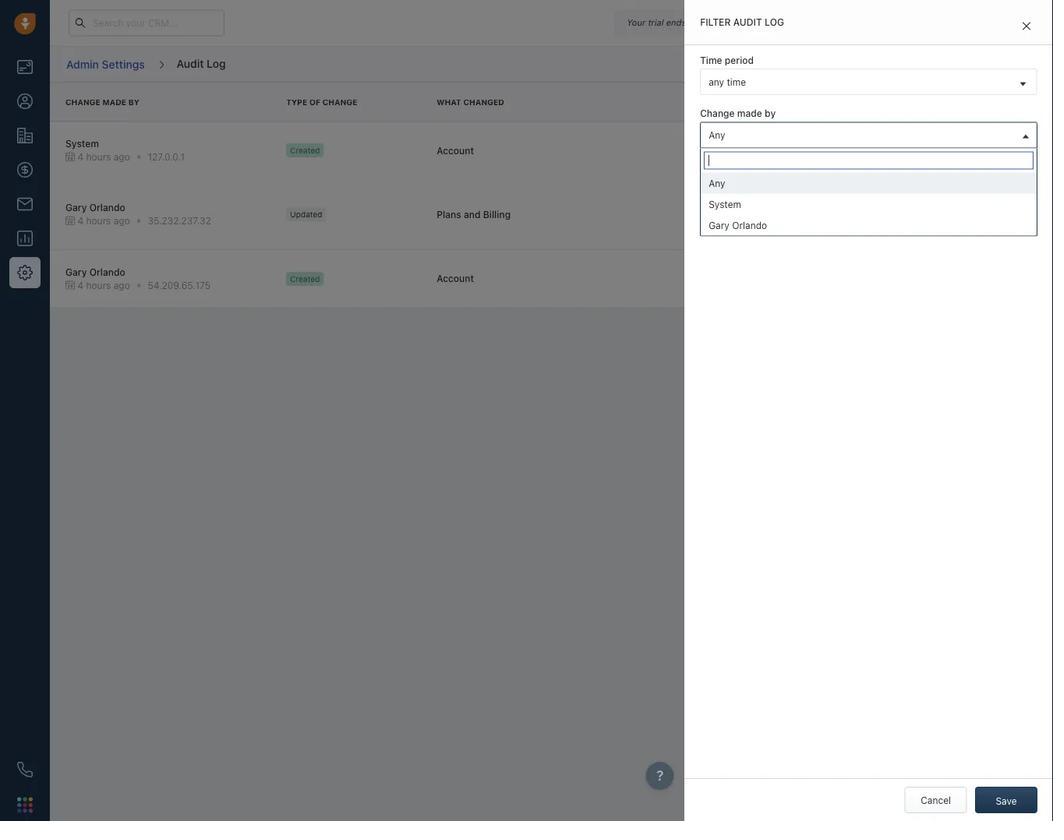 Task type: describe. For each thing, give the bounding box(es) containing it.
0 vertical spatial changed
[[464, 97, 504, 106]]

any inside option
[[709, 178, 726, 189]]

type of change
[[286, 97, 358, 106]]

what for what changed
[[700, 161, 724, 172]]

time
[[727, 77, 746, 87]]

ends
[[667, 18, 686, 28]]

ago for 35.232.237.32
[[114, 216, 130, 227]]

orlando for plans and billing
[[89, 202, 125, 213]]

plans and billing
[[437, 209, 511, 220]]

change for change made by
[[700, 108, 735, 119]]

0 horizontal spatial log
[[207, 57, 226, 70]]

what changed
[[437, 97, 504, 106]]

any option
[[701, 173, 1037, 194]]

gary for plans and billing
[[66, 202, 87, 213]]

4 hours ago for 127.0.0.1
[[77, 152, 130, 163]]

explore
[[759, 17, 793, 28]]

monthly
[[885, 219, 920, 230]]

system inside option
[[709, 199, 742, 210]]

gary orlando inside option
[[709, 220, 768, 231]]

any for any dropdown button
[[709, 129, 726, 140]]

on
[[854, 135, 865, 146]]

gary orlando for account
[[66, 267, 125, 278]]

account
[[816, 135, 851, 146]]

4 hours ago for 35.232.237.32
[[77, 216, 130, 227]]

billing
[[483, 209, 511, 220]]

of
[[310, 97, 321, 106]]

filter audit log
[[700, 17, 785, 28]]

created an account on the sales enterprise plan, for orlandogary85@gmail.com
[[765, 135, 995, 159]]

and
[[464, 209, 481, 220]]

1 horizontal spatial log
[[765, 17, 785, 28]]

in
[[689, 18, 696, 28]]

from
[[862, 219, 882, 230]]

cancel button
[[905, 788, 968, 814]]

gary for account
[[66, 267, 87, 278]]

phone image
[[17, 763, 33, 778]]

time period
[[700, 55, 754, 66]]

4 for 54.209.65.175
[[77, 280, 84, 291]]

explore plans link
[[750, 13, 828, 32]]

by
[[128, 97, 139, 106]]

an
[[802, 135, 813, 146]]

0 vertical spatial system
[[66, 138, 99, 149]]

system option
[[701, 194, 1037, 215]]

any button
[[700, 122, 1038, 148]]

your
[[627, 18, 646, 28]]

changed billing cycle from monthly to annual
[[765, 219, 965, 230]]

changed
[[727, 161, 766, 172]]

settings
[[102, 58, 145, 70]]

save
[[996, 796, 1017, 807]]

type
[[286, 97, 307, 106]]

gary orlando option
[[701, 215, 1037, 236]]

what for what changed
[[437, 97, 461, 106]]

created inside the created an account on the sales enterprise plan, for orlandogary85@gmail.com
[[765, 135, 800, 146]]

filter button
[[976, 51, 1038, 78]]

any for any button
[[709, 182, 726, 193]]

1 horizontal spatial change
[[323, 97, 358, 106]]

ago for 127.0.0.1
[[114, 152, 130, 163]]

created for 127.0.0.1
[[290, 146, 320, 155]]

admin
[[66, 58, 99, 70]]

phone element
[[9, 755, 41, 786]]

hours for 35.232.237.32
[[86, 216, 111, 227]]

orlando for account
[[89, 267, 125, 278]]

filter for filter
[[1002, 59, 1025, 70]]



Task type: vqa. For each thing, say whether or not it's contained in the screenshot.
top "4"
yes



Task type: locate. For each thing, give the bounding box(es) containing it.
2 ago from the top
[[114, 216, 130, 227]]

billing
[[807, 219, 833, 230]]

1 vertical spatial 4 hours ago
[[77, 216, 130, 227]]

audit down search your crm... text field
[[177, 57, 204, 70]]

for
[[982, 135, 995, 146]]

explore plans
[[759, 17, 820, 28]]

54.209.65.175
[[148, 280, 211, 291]]

4 hours ago left 54.209.65.175
[[77, 280, 130, 291]]

3 4 hours ago from the top
[[77, 280, 130, 291]]

2 vertical spatial hours
[[86, 280, 111, 291]]

total
[[796, 192, 816, 203]]

1 vertical spatial account
[[437, 273, 474, 284]]

number
[[818, 192, 852, 203]]

100
[[893, 192, 909, 203]]

any time
[[709, 77, 746, 87]]

plans
[[795, 17, 820, 28]]

any time link
[[701, 70, 1037, 94]]

ago for 54.209.65.175
[[114, 280, 130, 291]]

filter
[[700, 17, 731, 28], [1002, 59, 1025, 70]]

ago
[[114, 152, 130, 163], [114, 216, 130, 227], [114, 280, 130, 291]]

1 vertical spatial 4
[[77, 216, 84, 227]]

account
[[437, 145, 474, 156], [437, 273, 474, 284]]

None search field
[[704, 152, 1034, 169]]

days
[[710, 18, 729, 28]]

2 vertical spatial gary
[[66, 267, 87, 278]]

0 vertical spatial orlando
[[89, 202, 125, 213]]

35.232.237.32
[[148, 216, 211, 227]]

4
[[77, 152, 84, 163], [77, 216, 84, 227], [77, 280, 84, 291]]

1 vertical spatial hours
[[86, 216, 111, 227]]

3 4 from the top
[[77, 280, 84, 291]]

any
[[709, 129, 726, 140], [709, 178, 726, 189], [709, 182, 726, 193]]

list box containing any
[[701, 173, 1037, 236]]

plan,
[[958, 135, 980, 146]]

log
[[765, 17, 785, 28], [207, 57, 226, 70]]

2 account from the top
[[437, 273, 474, 284]]

change right of
[[323, 97, 358, 106]]

change
[[66, 97, 100, 106], [323, 97, 358, 106], [700, 108, 735, 119]]

1 any from the top
[[709, 129, 726, 140]]

enterprise
[[911, 135, 956, 146]]

orlando
[[89, 202, 125, 213], [732, 220, 768, 231], [89, 267, 125, 278]]

4 hours ago left 35.232.237.32
[[77, 216, 130, 227]]

audit
[[734, 17, 762, 28], [177, 57, 204, 70]]

0 vertical spatial audit
[[734, 17, 762, 28]]

filter for filter audit log
[[700, 17, 731, 28]]

1 horizontal spatial filter
[[1002, 59, 1025, 70]]

system down change made by
[[66, 138, 99, 149]]

1 vertical spatial filter
[[1002, 59, 1025, 70]]

1 vertical spatial audit
[[177, 57, 204, 70]]

cancel
[[921, 795, 951, 806]]

made
[[738, 108, 763, 119]]

1 horizontal spatial audit
[[734, 17, 762, 28]]

created left an
[[765, 135, 800, 146]]

21
[[699, 18, 708, 28]]

0 vertical spatial hours
[[86, 152, 111, 163]]

1 vertical spatial orlando
[[732, 220, 768, 231]]

filter inside button
[[1002, 59, 1025, 70]]

0 vertical spatial 4
[[77, 152, 84, 163]]

any button
[[700, 175, 1038, 202]]

2 any from the top
[[709, 178, 726, 189]]

1 4 from the top
[[77, 152, 84, 163]]

change down any
[[700, 108, 735, 119]]

ago left 54.209.65.175
[[114, 280, 130, 291]]

4 hours ago for 54.209.65.175
[[77, 280, 130, 291]]

1 horizontal spatial changed
[[765, 219, 804, 230]]

0 horizontal spatial what
[[437, 97, 461, 106]]

system
[[66, 138, 99, 149], [709, 199, 742, 210]]

2 vertical spatial orlando
[[89, 267, 125, 278]]

gary orlando
[[66, 202, 125, 213], [709, 220, 768, 231], [66, 267, 125, 278]]

orlando inside gary orlando option
[[732, 220, 768, 231]]

created down the updated
[[290, 274, 320, 283]]

trial
[[648, 18, 664, 28]]

any inside dropdown button
[[709, 129, 726, 140]]

dialog containing filter audit log
[[685, 0, 1054, 822]]

account down plans at the top left
[[437, 273, 474, 284]]

system down what changed
[[709, 199, 742, 210]]

what
[[437, 97, 461, 106], [700, 161, 724, 172]]

gary
[[66, 202, 87, 213], [709, 220, 730, 231], [66, 267, 87, 278]]

2 vertical spatial 4
[[77, 280, 84, 291]]

of
[[855, 192, 864, 203]]

1 horizontal spatial what
[[700, 161, 724, 172]]

2 vertical spatial 4 hours ago
[[77, 280, 130, 291]]

change inside dialog
[[700, 108, 735, 119]]

gary orlando for plans and billing
[[66, 202, 125, 213]]

account down what changed
[[437, 145, 474, 156]]

orlandogary85@gmail.com
[[765, 148, 883, 159]]

admin settings
[[66, 58, 145, 70]]

to
[[923, 219, 932, 230]]

1 vertical spatial ago
[[114, 216, 130, 227]]

1 ago from the top
[[114, 152, 130, 163]]

0 horizontal spatial audit
[[177, 57, 204, 70]]

0 vertical spatial log
[[765, 17, 785, 28]]

1 hours from the top
[[86, 152, 111, 163]]

127.0.0.1
[[148, 152, 185, 163]]

1 vertical spatial what
[[700, 161, 724, 172]]

hours
[[86, 152, 111, 163], [86, 216, 111, 227], [86, 280, 111, 291]]

change left made
[[66, 97, 100, 106]]

4 for 35.232.237.32
[[77, 216, 84, 227]]

1 horizontal spatial system
[[709, 199, 742, 210]]

ago left 127.0.0.1
[[114, 152, 130, 163]]

change made by
[[700, 108, 776, 119]]

ago left 35.232.237.32
[[114, 216, 130, 227]]

change for change made by
[[66, 97, 100, 106]]

1 vertical spatial log
[[207, 57, 226, 70]]

1 vertical spatial gary
[[709, 220, 730, 231]]

0 vertical spatial gary orlando
[[66, 202, 125, 213]]

1 account from the top
[[437, 145, 474, 156]]

period
[[725, 55, 754, 66]]

list box
[[701, 173, 1037, 236]]

save button
[[976, 788, 1038, 814]]

users
[[866, 192, 890, 203]]

2 vertical spatial ago
[[114, 280, 130, 291]]

by
[[765, 108, 776, 119]]

hours for 127.0.0.1
[[86, 152, 111, 163]]

1 4 hours ago from the top
[[77, 152, 130, 163]]

made
[[103, 97, 126, 106]]

time
[[700, 55, 723, 66]]

any inside button
[[709, 182, 726, 193]]

account for 54.209.65.175
[[437, 273, 474, 284]]

2 hours from the top
[[86, 216, 111, 227]]

0 horizontal spatial change
[[66, 97, 100, 106]]

0 vertical spatial ago
[[114, 152, 130, 163]]

account for 127.0.0.1
[[437, 145, 474, 156]]

admin settings link
[[66, 52, 146, 77]]

2 4 from the top
[[77, 216, 84, 227]]

3 ago from the top
[[114, 280, 130, 291]]

gary inside option
[[709, 220, 730, 231]]

updated
[[290, 210, 322, 219]]

what changed
[[700, 161, 766, 172]]

Search your CRM... text field
[[69, 10, 225, 36]]

the
[[867, 135, 882, 146]]

plans
[[437, 209, 461, 220]]

freshworks switcher image
[[17, 798, 33, 814]]

4 hours ago down change made by
[[77, 152, 130, 163]]

hours for 54.209.65.175
[[86, 280, 111, 291]]

0 vertical spatial gary
[[66, 202, 87, 213]]

any
[[709, 77, 725, 87]]

4 for 127.0.0.1
[[77, 152, 84, 163]]

0 horizontal spatial filter
[[700, 17, 731, 28]]

your trial ends in 21 days
[[627, 18, 729, 28]]

0 vertical spatial account
[[437, 145, 474, 156]]

0 vertical spatial what
[[437, 97, 461, 106]]

3 any from the top
[[709, 182, 726, 193]]

added total number of users 100
[[765, 192, 909, 203]]

1 vertical spatial system
[[709, 199, 742, 210]]

created
[[765, 135, 800, 146], [290, 146, 320, 155], [290, 274, 320, 283]]

added
[[765, 192, 793, 203]]

0 horizontal spatial system
[[66, 138, 99, 149]]

audit right days
[[734, 17, 762, 28]]

2 vertical spatial gary orlando
[[66, 267, 125, 278]]

changed
[[464, 97, 504, 106], [765, 219, 804, 230]]

0 vertical spatial filter
[[700, 17, 731, 28]]

3 hours from the top
[[86, 280, 111, 291]]

2 4 hours ago from the top
[[77, 216, 130, 227]]

2 horizontal spatial change
[[700, 108, 735, 119]]

dialog
[[685, 0, 1054, 822]]

sales
[[884, 135, 908, 146]]

0 vertical spatial 4 hours ago
[[77, 152, 130, 163]]

created down type
[[290, 146, 320, 155]]

change made by
[[66, 97, 139, 106]]

4 hours ago
[[77, 152, 130, 163], [77, 216, 130, 227], [77, 280, 130, 291]]

list box inside dialog
[[701, 173, 1037, 236]]

1 vertical spatial gary orlando
[[709, 220, 768, 231]]

annual
[[934, 219, 965, 230]]

0 horizontal spatial changed
[[464, 97, 504, 106]]

1 vertical spatial changed
[[765, 219, 804, 230]]

cycle
[[836, 219, 859, 230]]

created for 54.209.65.175
[[290, 274, 320, 283]]

audit log
[[177, 57, 226, 70]]



